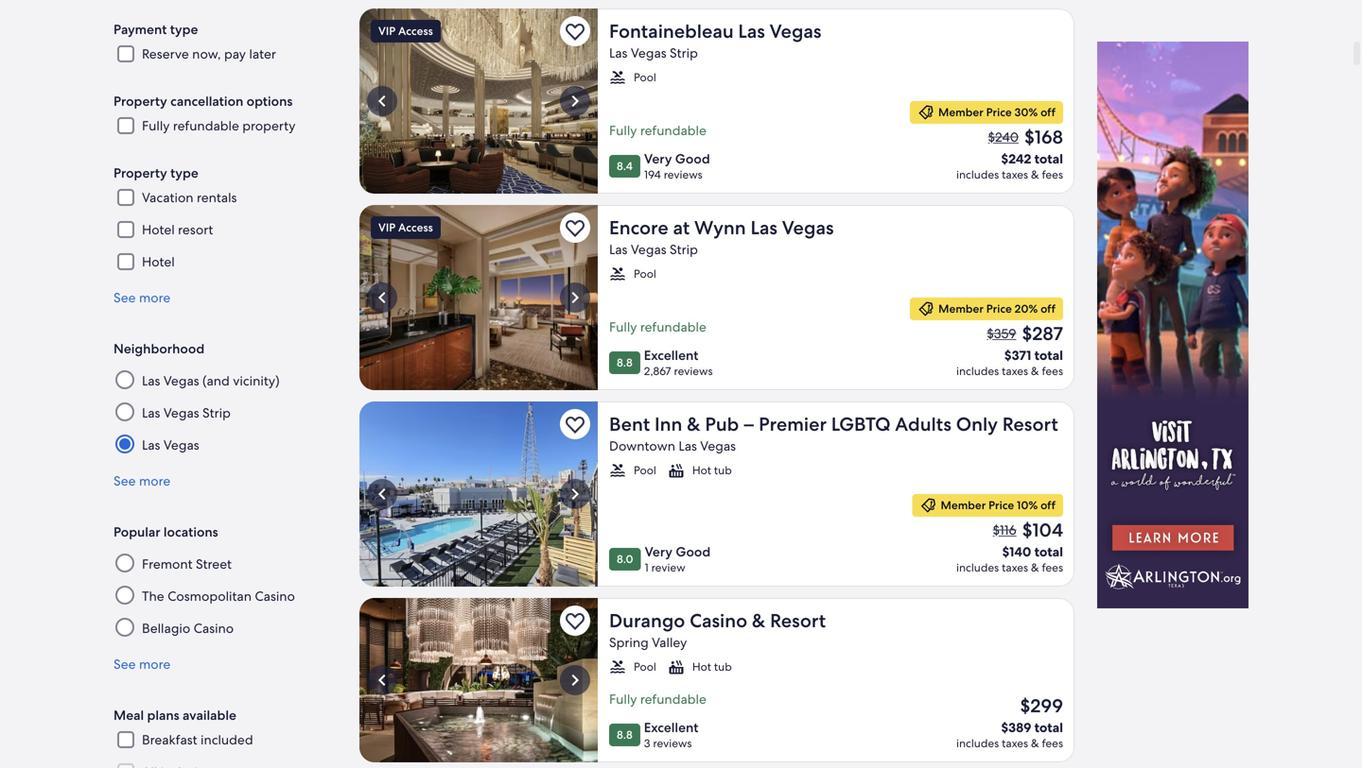 Task type: vqa. For each thing, say whether or not it's contained in the screenshot.


Task type: locate. For each thing, give the bounding box(es) containing it.
1 very from the top
[[644, 150, 672, 167]]

4 pool from the top
[[634, 660, 656, 675]]

see more button for bellagio casino
[[114, 657, 337, 674]]

1 horizontal spatial casino
[[255, 588, 295, 605]]

valley
[[652, 635, 687, 652]]

1 vertical spatial see more button
[[114, 473, 337, 490]]

3 fully refundable from the top
[[609, 691, 706, 708]]

fees inside $359 $287 $371 total includes taxes & fees
[[1042, 364, 1063, 379]]

Save Encore at Wynn Las Vegas to a trip checkbox
[[560, 213, 590, 243]]

1 vertical spatial tub
[[714, 660, 732, 675]]

very inside very good 194 reviews
[[644, 150, 672, 167]]

8.8 left 2,867
[[617, 356, 633, 370]]

pool down downtown
[[634, 463, 656, 478]]

pool down fontainebleau
[[634, 70, 656, 85]]

type
[[170, 21, 198, 38], [170, 165, 198, 182]]

2 hot tub from the top
[[692, 660, 732, 675]]

see more
[[114, 290, 171, 307], [114, 473, 171, 490], [114, 657, 171, 674]]

access for encore at wynn las vegas
[[398, 220, 433, 235]]

very inside the very good 1 review
[[645, 544, 672, 561]]

4 fees from the top
[[1042, 737, 1063, 751]]

more for hotel
[[139, 290, 171, 307]]

see more down bellagio
[[114, 657, 171, 674]]

las vegas
[[142, 437, 199, 454]]

1 vertical spatial price
[[986, 302, 1012, 316]]

8.8 for durango
[[617, 728, 633, 743]]

2 see from the top
[[114, 473, 136, 490]]

total down $168 at top right
[[1034, 150, 1063, 167]]

1 off from the top
[[1041, 105, 1056, 120]]

las down encore
[[609, 241, 628, 258]]

0 vertical spatial property
[[114, 93, 167, 110]]

3 includes from the top
[[956, 561, 999, 576]]

0 vertical spatial see
[[114, 290, 136, 307]]

strip down fontainebleau
[[670, 44, 698, 61]]

1 vertical spatial resort
[[770, 609, 826, 634]]

off for $287
[[1041, 302, 1056, 316]]

2 more from the top
[[139, 473, 171, 490]]

member up "$240 $168 $242 total includes taxes & fees"
[[938, 105, 983, 120]]

total down $287
[[1034, 347, 1063, 364]]

hotel down the vacation
[[142, 221, 175, 238]]

see more down las vegas
[[114, 473, 171, 490]]

0 vertical spatial access
[[398, 24, 433, 38]]

0 vertical spatial type
[[170, 21, 198, 38]]

2 vertical spatial fully refundable
[[609, 691, 706, 708]]

0 horizontal spatial resort
[[770, 609, 826, 634]]

& inside "$240 $168 $242 total includes taxes & fees"
[[1031, 167, 1039, 182]]

refundable up "excellent 2,867 reviews"
[[640, 319, 706, 336]]

1 vertical spatial see
[[114, 473, 136, 490]]

$359 $287 $371 total includes taxes & fees
[[956, 322, 1063, 379]]

1 vertical spatial property
[[114, 165, 167, 182]]

las
[[738, 19, 765, 44], [609, 44, 628, 61], [750, 216, 777, 240], [609, 241, 628, 258], [142, 373, 160, 390], [142, 405, 160, 422], [142, 437, 160, 454], [679, 438, 697, 455]]

4 taxes from the top
[[1002, 737, 1028, 751]]

las down inn
[[679, 438, 697, 455]]

show previous image for fontainebleau las vegas image
[[371, 90, 393, 113]]

refundable
[[173, 117, 239, 134], [640, 122, 706, 139], [640, 319, 706, 336], [640, 691, 706, 708]]

off right 20%
[[1041, 302, 1056, 316]]

taxes inside $359 $287 $371 total includes taxes & fees
[[1002, 364, 1028, 379]]

$240 button
[[986, 129, 1021, 146]]

1 vertical spatial hot tub
[[692, 660, 732, 675]]

small image down downtown
[[609, 463, 626, 480]]

see
[[114, 290, 136, 307], [114, 473, 136, 490], [114, 657, 136, 674]]

casino right the durango
[[690, 609, 747, 634]]

excellent down valley
[[644, 720, 698, 737]]

3
[[644, 737, 650, 751]]

small image left member price 10% off
[[920, 498, 937, 515]]

type up reserve
[[170, 21, 198, 38]]

see for hotel
[[114, 290, 136, 307]]

more
[[139, 290, 171, 307], [139, 473, 171, 490], [139, 657, 171, 674]]

$116 $104 $140 total includes taxes & fees
[[956, 518, 1063, 576]]

1 vertical spatial reviews
[[674, 364, 713, 379]]

type for payment type
[[170, 21, 198, 38]]

0 vertical spatial off
[[1041, 105, 1056, 120]]

small image down spring
[[609, 659, 626, 676]]

total down $104 on the bottom of page
[[1034, 544, 1063, 561]]

see for bellagio casino
[[114, 657, 136, 674]]

0 vertical spatial see more
[[114, 290, 171, 307]]

taxes
[[1002, 167, 1028, 182], [1002, 364, 1028, 379], [1002, 561, 1028, 576], [1002, 737, 1028, 751]]

2 horizontal spatial casino
[[690, 609, 747, 634]]

fees right $371
[[1042, 364, 1063, 379]]

1 fully refundable from the top
[[609, 122, 706, 139]]

reviews inside "excellent 2,867 reviews"
[[674, 364, 713, 379]]

lgbtq
[[831, 412, 891, 437]]

2 see more from the top
[[114, 473, 171, 490]]

8.8 left 3
[[617, 728, 633, 743]]

0 vertical spatial reviews
[[664, 167, 702, 182]]

property up the vacation
[[114, 165, 167, 182]]

excellent for encore
[[644, 347, 698, 364]]

0 vertical spatial 8.8
[[617, 356, 633, 370]]

$116 button
[[991, 522, 1018, 539]]

included
[[201, 732, 253, 749]]

off
[[1041, 105, 1056, 120], [1041, 302, 1056, 316], [1041, 498, 1056, 513]]

more for las vegas
[[139, 473, 171, 490]]

more up neighborhood
[[139, 290, 171, 307]]

property down reserve
[[114, 93, 167, 110]]

excellent up inn
[[644, 347, 698, 364]]

reserve
[[142, 46, 189, 63]]

1 hot tub from the top
[[692, 463, 732, 478]]

fully refundable up very good 194 reviews
[[609, 122, 706, 139]]

reviews right 2,867
[[674, 364, 713, 379]]

las vegas strip
[[142, 405, 231, 422]]

0 vertical spatial hot tub
[[692, 463, 732, 478]]

fully refundable up "excellent 2,867 reviews"
[[609, 319, 706, 336]]

vegas
[[770, 19, 821, 44], [631, 44, 666, 61], [782, 216, 834, 240], [631, 241, 666, 258], [163, 373, 199, 390], [163, 405, 199, 422], [163, 437, 199, 454], [700, 438, 736, 455]]

taxes down $299
[[1002, 737, 1028, 751]]

off right 30%
[[1041, 105, 1056, 120]]

4 total from the top
[[1034, 720, 1063, 737]]

2 vertical spatial reviews
[[653, 737, 692, 751]]

Save Fontainebleau Las Vegas to a trip checkbox
[[560, 16, 590, 46]]

0 vertical spatial hot
[[692, 463, 711, 478]]

1 vertical spatial 8.8
[[617, 728, 633, 743]]

refundable up excellent 3 reviews in the bottom of the page
[[640, 691, 706, 708]]

type for property type
[[170, 165, 198, 182]]

las down las vegas strip
[[142, 437, 160, 454]]

taxes inside $116 $104 $140 total includes taxes & fees
[[1002, 561, 1028, 576]]

member price 10% off
[[941, 498, 1056, 513]]

more down bellagio
[[139, 657, 171, 674]]

2 vertical spatial off
[[1041, 498, 1056, 513]]

1 see from the top
[[114, 290, 136, 307]]

includes inside $116 $104 $140 total includes taxes & fees
[[956, 561, 999, 576]]

see up "popular"
[[114, 473, 136, 490]]

0 vertical spatial member
[[938, 105, 983, 120]]

good right "1"
[[676, 544, 711, 561]]

1 access from the top
[[398, 24, 433, 38]]

member for $287
[[938, 302, 984, 316]]

2 fees from the top
[[1042, 364, 1063, 379]]

1 excellent from the top
[[644, 347, 698, 364]]

2 vertical spatial see more
[[114, 657, 171, 674]]

casino inside durango casino & resort spring valley
[[690, 609, 747, 634]]

3 see more from the top
[[114, 657, 171, 674]]

available
[[183, 708, 236, 725]]

hotel for hotel resort
[[142, 221, 175, 238]]

2 vertical spatial price
[[989, 498, 1014, 513]]

fees inside "$240 $168 $242 total includes taxes & fees"
[[1042, 167, 1063, 182]]

refundable for durango
[[640, 691, 706, 708]]

durango casino & resort spring valley
[[609, 609, 826, 652]]

fees for $104
[[1042, 561, 1063, 576]]

spring
[[609, 635, 649, 652]]

breakfast
[[142, 732, 197, 749]]

includes left $389
[[956, 737, 999, 751]]

hot for casino
[[692, 660, 711, 675]]

see more button
[[114, 290, 337, 307], [114, 473, 337, 490], [114, 657, 337, 674]]

1 more from the top
[[139, 290, 171, 307]]

vip access up show previous image for fontainebleau las vegas
[[378, 24, 433, 38]]

see more button down resort
[[114, 290, 337, 307]]

includes left $140 at right bottom
[[956, 561, 999, 576]]

2 fully refundable from the top
[[609, 319, 706, 336]]

0 vertical spatial good
[[675, 150, 710, 167]]

1 vertical spatial member
[[938, 302, 984, 316]]

fees down $168 at top right
[[1042, 167, 1063, 182]]

reviews inside very good 194 reviews
[[664, 167, 702, 182]]

see more button for las vegas
[[114, 473, 337, 490]]

see up neighborhood
[[114, 290, 136, 307]]

fully refundable for durango
[[609, 691, 706, 708]]

1 vertical spatial very
[[645, 544, 672, 561]]

1 vertical spatial fully refundable
[[609, 319, 706, 336]]

see up meal
[[114, 657, 136, 674]]

3 off from the top
[[1041, 498, 1056, 513]]

off right 10%
[[1041, 498, 1056, 513]]

3 pool from the top
[[634, 463, 656, 478]]

$287
[[1022, 322, 1063, 346]]

1 vertical spatial vip access
[[378, 220, 433, 235]]

pool image
[[359, 402, 598, 587]]

taxes down $116 button
[[1002, 561, 1028, 576]]

1 vertical spatial vip
[[378, 220, 395, 235]]

small image down encore
[[609, 266, 626, 283]]

small image for hot tub
[[609, 463, 626, 480]]

tub
[[714, 463, 732, 478], [714, 660, 732, 675]]

3 see more button from the top
[[114, 657, 337, 674]]

see more up neighborhood
[[114, 290, 171, 307]]

casino for bellagio
[[194, 621, 234, 638]]

0 vertical spatial see more button
[[114, 290, 337, 307]]

& inside durango casino & resort spring valley
[[752, 609, 766, 634]]

fully refundable property
[[142, 117, 295, 134]]

includes inside "$240 $168 $242 total includes taxes & fees"
[[956, 167, 999, 182]]

0 horizontal spatial casino
[[194, 621, 234, 638]]

1 vertical spatial off
[[1041, 302, 1056, 316]]

2 hotel from the top
[[142, 254, 175, 271]]

very right 8.4
[[644, 150, 672, 167]]

fees down $104 on the bottom of page
[[1042, 561, 1063, 576]]

1 vertical spatial excellent
[[644, 720, 698, 737]]

2 vertical spatial see
[[114, 657, 136, 674]]

1 vip access from the top
[[378, 24, 433, 38]]

1 tub from the top
[[714, 463, 732, 478]]

price up '$240'
[[986, 105, 1012, 120]]

$371
[[1004, 347, 1031, 364]]

2 vertical spatial member
[[941, 498, 986, 513]]

1 vertical spatial see more
[[114, 473, 171, 490]]

1 vertical spatial access
[[398, 220, 433, 235]]

resort
[[178, 221, 213, 238]]

2 property from the top
[[114, 165, 167, 182]]

pool
[[634, 70, 656, 85], [634, 267, 656, 281], [634, 463, 656, 478], [634, 660, 656, 675]]

includes inside $359 $287 $371 total includes taxes & fees
[[956, 364, 999, 379]]

taxes down $359 button
[[1002, 364, 1028, 379]]

1 vertical spatial strip
[[670, 241, 698, 258]]

casino down cosmopolitan
[[194, 621, 234, 638]]

3 total from the top
[[1034, 544, 1063, 561]]

2 8.8 from the top
[[617, 728, 633, 743]]

1 hot from the top
[[692, 463, 711, 478]]

casino right cosmopolitan
[[255, 588, 295, 605]]

tub down durango casino & resort spring valley
[[714, 660, 732, 675]]

plans
[[147, 708, 179, 725]]

vip up show previous image for fontainebleau las vegas
[[378, 24, 395, 38]]

hot for inn
[[692, 463, 711, 478]]

3 more from the top
[[139, 657, 171, 674]]

more down las vegas
[[139, 473, 171, 490]]

hot tub
[[692, 463, 732, 478], [692, 660, 732, 675]]

0 vertical spatial price
[[986, 105, 1012, 120]]

price up $359 button
[[986, 302, 1012, 316]]

2 very from the top
[[645, 544, 672, 561]]

2 vertical spatial strip
[[202, 405, 231, 422]]

las inside bent inn & pub – premier lgbtq adults only resort downtown las vegas
[[679, 438, 697, 455]]

see more for las vegas
[[114, 473, 171, 490]]

0 vertical spatial very
[[644, 150, 672, 167]]

reviews inside excellent 3 reviews
[[653, 737, 692, 751]]

reviews right 194
[[664, 167, 702, 182]]

8.8
[[617, 356, 633, 370], [617, 728, 633, 743]]

0 vertical spatial strip
[[670, 44, 698, 61]]

fees inside $116 $104 $140 total includes taxes & fees
[[1042, 561, 1063, 576]]

includes
[[956, 167, 999, 182], [956, 364, 999, 379], [956, 561, 999, 576], [956, 737, 999, 751]]

price for $287
[[986, 302, 1012, 316]]

1 fees from the top
[[1042, 167, 1063, 182]]

see more button down bellagio casino
[[114, 657, 337, 674]]

includes left $242
[[956, 167, 999, 182]]

0 vertical spatial vip
[[378, 24, 395, 38]]

total for $168
[[1034, 150, 1063, 167]]

price up '$116'
[[989, 498, 1014, 513]]

2 vip access from the top
[[378, 220, 433, 235]]

1 vip from the top
[[378, 24, 395, 38]]

2 taxes from the top
[[1002, 364, 1028, 379]]

property for property cancellation options
[[114, 93, 167, 110]]

las right wynn
[[750, 216, 777, 240]]

excellent
[[644, 347, 698, 364], [644, 720, 698, 737]]

20%
[[1015, 302, 1038, 316]]

includes left $371
[[956, 364, 999, 379]]

0 vertical spatial hotel
[[142, 221, 175, 238]]

fully refundable up excellent 3 reviews in the bottom of the page
[[609, 691, 706, 708]]

small image left the member price 30% off
[[917, 104, 935, 121]]

2 off from the top
[[1041, 302, 1056, 316]]

excellent 2,867 reviews
[[644, 347, 713, 379]]

2 hot from the top
[[692, 660, 711, 675]]

0 vertical spatial tub
[[714, 463, 732, 478]]

see more button up locations
[[114, 473, 337, 490]]

& inside bent inn & pub – premier lgbtq adults only resort downtown las vegas
[[687, 412, 701, 437]]

off for $104
[[1041, 498, 1056, 513]]

strip
[[670, 44, 698, 61], [670, 241, 698, 258], [202, 405, 231, 422]]

2 excellent from the top
[[644, 720, 698, 737]]

total inside $359 $287 $371 total includes taxes & fees
[[1034, 347, 1063, 364]]

hot down durango casino & resort spring valley
[[692, 660, 711, 675]]

type up vacation rentals
[[170, 165, 198, 182]]

1 vertical spatial type
[[170, 165, 198, 182]]

tub for valley
[[714, 660, 732, 675]]

1 total from the top
[[1034, 150, 1063, 167]]

excellent inside "excellent 2,867 reviews"
[[644, 347, 698, 364]]

fontainebleau las vegas las vegas strip
[[609, 19, 821, 61]]

1 includes from the top
[[956, 167, 999, 182]]

1 hotel from the top
[[142, 221, 175, 238]]

vip for fontainebleau las vegas
[[378, 24, 395, 38]]

total inside "$240 $168 $242 total includes taxes & fees"
[[1034, 150, 1063, 167]]

0 vertical spatial more
[[139, 290, 171, 307]]

taxes down '$240'
[[1002, 167, 1028, 182]]

0 vertical spatial resort
[[1002, 412, 1058, 437]]

8.0
[[617, 552, 633, 567]]

1 8.8 from the top
[[617, 356, 633, 370]]

0 vertical spatial vip access
[[378, 24, 433, 38]]

3 taxes from the top
[[1002, 561, 1028, 576]]

& inside $116 $104 $140 total includes taxes & fees
[[1031, 561, 1039, 576]]

1 taxes from the top
[[1002, 167, 1028, 182]]

taxes inside "$240 $168 $242 total includes taxes & fees"
[[1002, 167, 1028, 182]]

0 vertical spatial fully refundable
[[609, 122, 706, 139]]

2 vertical spatial more
[[139, 657, 171, 674]]

1 see more button from the top
[[114, 290, 337, 307]]

fremont
[[142, 556, 193, 573]]

good inside very good 194 reviews
[[675, 150, 710, 167]]

price for $168
[[986, 105, 1012, 120]]

fees for $168
[[1042, 167, 1063, 182]]

1 vertical spatial hotel
[[142, 254, 175, 271]]

good for very good 194 reviews
[[675, 150, 710, 167]]

2 see more button from the top
[[114, 473, 337, 490]]

pool down spring
[[634, 660, 656, 675]]

member up $116 $104 $140 total includes taxes & fees on the bottom right of page
[[941, 498, 986, 513]]

very for very good 1 review
[[645, 544, 672, 561]]

strip inside 'fontainebleau las vegas las vegas strip'
[[670, 44, 698, 61]]

hot tub down pub
[[692, 463, 732, 478]]

fully for durango
[[609, 691, 637, 708]]

2 tub from the top
[[714, 660, 732, 675]]

reviews for casino
[[653, 737, 692, 751]]

options
[[247, 93, 293, 110]]

member up $359 $287 $371 total includes taxes & fees
[[938, 302, 984, 316]]

hotel down "hotel resort"
[[142, 254, 175, 271]]

vip up show previous image for encore at wynn las vegas
[[378, 220, 395, 235]]

las right save fontainebleau las vegas to a trip checkbox
[[609, 44, 628, 61]]

1 vertical spatial hot
[[692, 660, 711, 675]]

tub down pub
[[714, 463, 732, 478]]

$359
[[987, 325, 1016, 342]]

access
[[398, 24, 433, 38], [398, 220, 433, 235]]

8.4
[[617, 159, 633, 174]]

2 access from the top
[[398, 220, 433, 235]]

vip access up show previous image for encore at wynn las vegas
[[378, 220, 433, 235]]

3 see from the top
[[114, 657, 136, 674]]

good right 194
[[675, 150, 710, 167]]

strip down (and
[[202, 405, 231, 422]]

strip down at
[[670, 241, 698, 258]]

fees down $299
[[1042, 737, 1063, 751]]

3 fees from the top
[[1042, 561, 1063, 576]]

off for $168
[[1041, 105, 1056, 120]]

good
[[675, 150, 710, 167], [676, 544, 711, 561]]

hot tub down durango casino & resort spring valley
[[692, 660, 732, 675]]

0 vertical spatial excellent
[[644, 347, 698, 364]]

fees
[[1042, 167, 1063, 182], [1042, 364, 1063, 379], [1042, 561, 1063, 576], [1042, 737, 1063, 751]]

pool down encore
[[634, 267, 656, 281]]

4 includes from the top
[[956, 737, 999, 751]]

$116
[[993, 522, 1017, 539]]

total inside $116 $104 $140 total includes taxes & fees
[[1034, 544, 1063, 561]]

total
[[1034, 150, 1063, 167], [1034, 347, 1063, 364], [1034, 544, 1063, 561], [1034, 720, 1063, 737]]

fully for fontainebleau
[[609, 122, 637, 139]]

more for bellagio casino
[[139, 657, 171, 674]]

1 property from the top
[[114, 93, 167, 110]]

& inside $359 $287 $371 total includes taxes & fees
[[1031, 364, 1039, 379]]

2 includes from the top
[[956, 364, 999, 379]]

small image
[[609, 266, 626, 283], [918, 301, 935, 318], [668, 463, 685, 480], [609, 659, 626, 676], [668, 659, 685, 676]]

fully refundable for encore
[[609, 319, 706, 336]]

reviews right 3
[[653, 737, 692, 751]]

hot down pub
[[692, 463, 711, 478]]

vip access
[[378, 24, 433, 38], [378, 220, 433, 235]]

good inside the very good 1 review
[[676, 544, 711, 561]]

2 total from the top
[[1034, 347, 1063, 364]]

1 vertical spatial more
[[139, 473, 171, 490]]

small image down downtown
[[668, 463, 685, 480]]

$242
[[1001, 150, 1031, 167]]

payment type
[[114, 21, 198, 38]]

8.8 for encore
[[617, 356, 633, 370]]

only
[[956, 412, 998, 437]]

1 vertical spatial good
[[676, 544, 711, 561]]

strip inside encore at wynn las vegas las vegas strip
[[670, 241, 698, 258]]

small image
[[609, 69, 626, 86], [917, 104, 935, 121], [609, 463, 626, 480], [920, 498, 937, 515]]

refundable up very good 194 reviews
[[640, 122, 706, 139]]

very right 8.0
[[645, 544, 672, 561]]

meal plans available
[[114, 708, 236, 725]]

hotel for hotel
[[142, 254, 175, 271]]

fully refundable
[[609, 122, 706, 139], [609, 319, 706, 336], [609, 691, 706, 708]]

property
[[114, 93, 167, 110], [114, 165, 167, 182]]

1 horizontal spatial resort
[[1002, 412, 1058, 437]]

breakfast included
[[142, 732, 253, 749]]

pay
[[224, 46, 246, 63]]

total down $299
[[1034, 720, 1063, 737]]

2 vertical spatial see more button
[[114, 657, 337, 674]]

1 see more from the top
[[114, 290, 171, 307]]

2 vip from the top
[[378, 220, 395, 235]]



Task type: describe. For each thing, give the bounding box(es) containing it.
$168
[[1024, 125, 1063, 149]]

bar (on property) image
[[359, 9, 598, 194]]

fees inside $299 $389 total includes taxes & fees
[[1042, 737, 1063, 751]]

property
[[242, 117, 295, 134]]

hot tub for inn
[[692, 463, 732, 478]]

access for fontainebleau las vegas
[[398, 24, 433, 38]]

vip access for fontainebleau
[[378, 24, 433, 38]]

neighborhood
[[114, 341, 205, 358]]

excellent 3 reviews
[[644, 720, 698, 751]]

taxes for $287
[[1002, 364, 1028, 379]]

$240 $168 $242 total includes taxes & fees
[[956, 125, 1063, 182]]

includes inside $299 $389 total includes taxes & fees
[[956, 737, 999, 751]]

vicinity)
[[233, 373, 280, 390]]

fully for encore
[[609, 319, 637, 336]]

las up las vegas
[[142, 405, 160, 422]]

inn
[[654, 412, 682, 437]]

member price 20% off
[[938, 302, 1056, 316]]

payment
[[114, 21, 167, 38]]

adults
[[895, 412, 951, 437]]

downtown
[[609, 438, 675, 455]]

1 pool from the top
[[634, 70, 656, 85]]

show next image for fontainebleau las vegas image
[[564, 90, 586, 113]]

see more for bellagio casino
[[114, 657, 171, 674]]

show previous image for encore at wynn las vegas image
[[371, 287, 393, 309]]

fontainebleau
[[609, 19, 734, 44]]

fees for $287
[[1042, 364, 1063, 379]]

2 pool from the top
[[634, 267, 656, 281]]

see more for hotel
[[114, 290, 171, 307]]

very for very good 194 reviews
[[644, 150, 672, 167]]

bent inn & pub – premier lgbtq adults only resort downtown las vegas
[[609, 412, 1058, 455]]

bent
[[609, 412, 650, 437]]

total for $104
[[1034, 544, 1063, 561]]

encore at wynn las vegas las vegas strip
[[609, 216, 834, 258]]

& inside $299 $389 total includes taxes & fees
[[1031, 737, 1039, 751]]

$299 $389 total includes taxes & fees
[[956, 694, 1063, 751]]

restaurant image
[[359, 599, 598, 763]]

–
[[743, 412, 754, 437]]

hot tub for casino
[[692, 660, 732, 675]]

resort inside bent inn & pub – premier lgbtq adults only resort downtown las vegas
[[1002, 412, 1058, 437]]

vip for encore at wynn las vegas
[[378, 220, 395, 235]]

tub for premier
[[714, 463, 732, 478]]

popular
[[114, 524, 160, 541]]

at
[[673, 216, 690, 240]]

cosmopolitan
[[168, 588, 252, 605]]

casino for durango
[[690, 609, 747, 634]]

see for las vegas
[[114, 473, 136, 490]]

includes for $168
[[956, 167, 999, 182]]

taxes for $168
[[1002, 167, 1028, 182]]

small image left member price 20% off at top
[[918, 301, 935, 318]]

2,867
[[644, 364, 671, 379]]

vacation
[[142, 189, 193, 206]]

show previous image for durango casino & resort image
[[371, 670, 393, 692]]

property for property type
[[114, 165, 167, 182]]

refundable for encore
[[640, 319, 706, 336]]

the
[[142, 588, 164, 605]]

show next image for encore at wynn las vegas image
[[564, 287, 586, 309]]

very good 194 reviews
[[644, 150, 710, 182]]

small image down valley
[[668, 659, 685, 676]]

$240
[[988, 129, 1019, 146]]

the cosmopolitan casino
[[142, 588, 295, 605]]

wynn
[[694, 216, 746, 240]]

encore
[[609, 216, 668, 240]]

fully refundable for fontainebleau
[[609, 122, 706, 139]]

small image down fontainebleau
[[609, 69, 626, 86]]

reviews for at
[[674, 364, 713, 379]]

meal
[[114, 708, 144, 725]]

reserve now, pay later
[[142, 46, 276, 63]]

member price 30% off
[[938, 105, 1056, 120]]

show next image for bent inn & pub – premier lgbtq adults only resort image
[[564, 483, 586, 506]]

property cancellation options
[[114, 93, 293, 110]]

rentals
[[197, 189, 237, 206]]

small image for $242 total
[[917, 104, 935, 121]]

las down neighborhood
[[142, 373, 160, 390]]

$359 button
[[985, 325, 1018, 342]]

cancellation
[[170, 93, 243, 110]]

$299
[[1020, 694, 1063, 719]]

$389
[[1001, 720, 1031, 737]]

living area image
[[359, 205, 598, 391]]

194
[[644, 167, 661, 182]]

excellent for durango
[[644, 720, 698, 737]]

Save Bent Inn & Pub – Premier LGBTQ Adults Only Resort to a trip checkbox
[[560, 410, 590, 440]]

very good 1 review
[[645, 544, 711, 576]]

includes for $104
[[956, 561, 999, 576]]

las vegas (and vicinity)
[[142, 373, 280, 390]]

fremont street
[[142, 556, 232, 573]]

premier
[[759, 412, 827, 437]]

refundable down cancellation
[[173, 117, 239, 134]]

locations
[[164, 524, 218, 541]]

member for $104
[[941, 498, 986, 513]]

street
[[196, 556, 232, 573]]

show previous image for bent inn & pub – premier lgbtq adults only resort image
[[371, 483, 393, 506]]

taxes for $104
[[1002, 561, 1028, 576]]

now,
[[192, 46, 221, 63]]

$104
[[1022, 518, 1063, 543]]

see more button for hotel
[[114, 290, 337, 307]]

includes for $287
[[956, 364, 999, 379]]

review
[[651, 561, 685, 576]]

member for $168
[[938, 105, 983, 120]]

pub
[[705, 412, 739, 437]]

total inside $299 $389 total includes taxes & fees
[[1034, 720, 1063, 737]]

price for $104
[[989, 498, 1014, 513]]

show next image for durango casino & resort image
[[564, 670, 586, 692]]

(and
[[202, 373, 230, 390]]

vegas inside bent inn & pub – premier lgbtq adults only resort downtown las vegas
[[700, 438, 736, 455]]

bellagio casino
[[142, 621, 234, 638]]

bellagio
[[142, 621, 190, 638]]

good for very good 1 review
[[676, 544, 711, 561]]

popular locations
[[114, 524, 218, 541]]

total for $287
[[1034, 347, 1063, 364]]

10%
[[1017, 498, 1038, 513]]

refundable for fontainebleau
[[640, 122, 706, 139]]

property type
[[114, 165, 198, 182]]

vacation rentals
[[142, 189, 237, 206]]

30%
[[1014, 105, 1038, 120]]

las right fontainebleau
[[738, 19, 765, 44]]

taxes inside $299 $389 total includes taxes & fees
[[1002, 737, 1028, 751]]

small image for $140 total
[[920, 498, 937, 515]]

vip access for encore
[[378, 220, 433, 235]]

later
[[249, 46, 276, 63]]

Save Durango Casino & Resort to a trip checkbox
[[560, 606, 590, 637]]

resort inside durango casino & resort spring valley
[[770, 609, 826, 634]]

$140
[[1002, 544, 1031, 561]]

hotel resort
[[142, 221, 213, 238]]

durango
[[609, 609, 685, 634]]

1
[[645, 561, 649, 576]]



